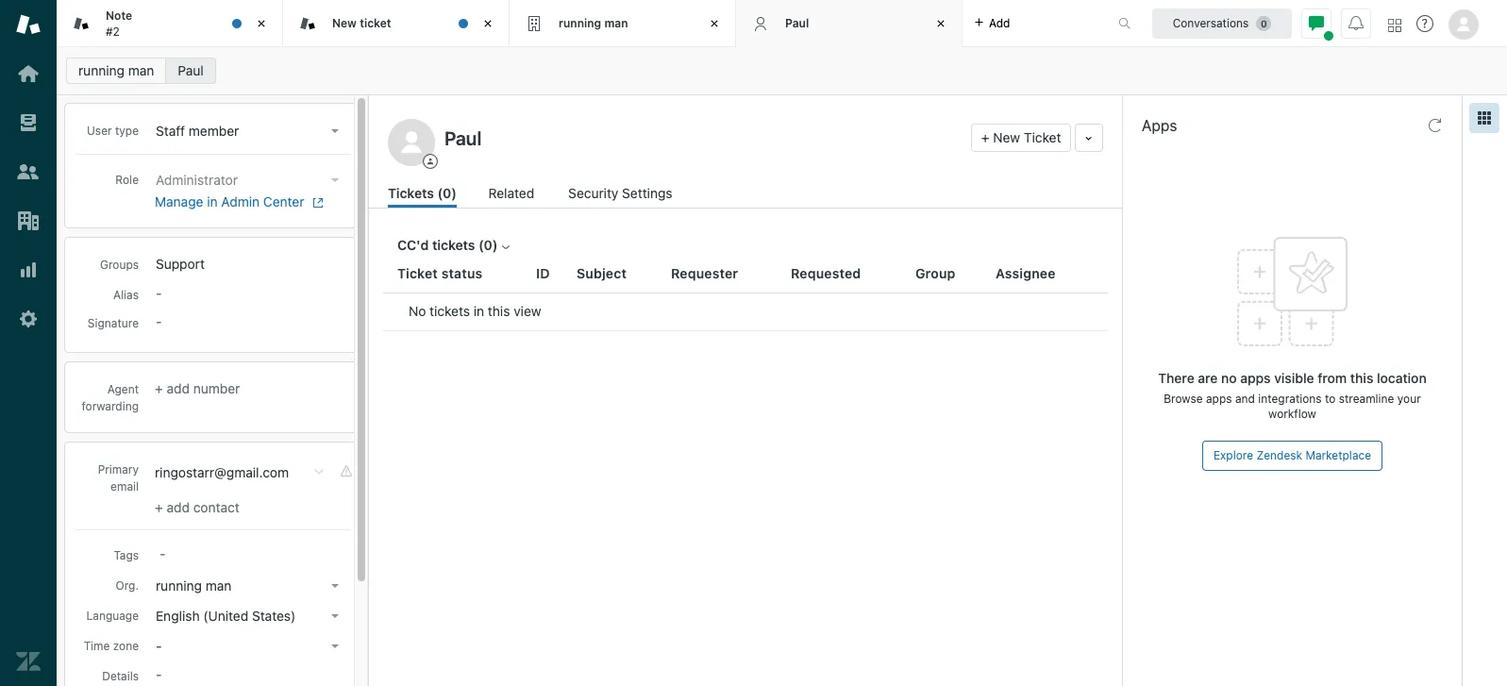Task type: locate. For each thing, give the bounding box(es) containing it.
1 horizontal spatial new
[[993, 129, 1020, 145]]

1 vertical spatial tickets
[[430, 303, 470, 319]]

0 vertical spatial man
[[604, 16, 628, 30]]

0 vertical spatial (0)
[[437, 185, 457, 201]]

contact
[[193, 499, 240, 515]]

get help image
[[1416, 15, 1433, 32]]

settings
[[622, 185, 672, 201]]

1 horizontal spatial (0)
[[478, 237, 498, 253]]

2 vertical spatial man
[[205, 577, 232, 594]]

1 vertical spatial new
[[993, 129, 1020, 145]]

2 vertical spatial running
[[156, 577, 202, 594]]

1 vertical spatial add
[[167, 380, 190, 396]]

0 vertical spatial running
[[559, 16, 601, 30]]

paul up secondary element
[[785, 16, 809, 30]]

manage
[[155, 193, 203, 209]]

running inside button
[[156, 577, 202, 594]]

new inside button
[[993, 129, 1020, 145]]

2 arrow down image from the top
[[331, 644, 339, 648]]

0 vertical spatial arrow down image
[[331, 584, 339, 588]]

1 vertical spatial ticket
[[397, 265, 438, 281]]

running man for running man button
[[156, 577, 232, 594]]

1 horizontal spatial running
[[156, 577, 202, 594]]

man inside tab
[[604, 16, 628, 30]]

apps image
[[1477, 110, 1492, 126]]

0 vertical spatial ticket
[[1024, 129, 1061, 145]]

close image
[[478, 14, 497, 33]]

close image
[[252, 14, 271, 33], [705, 14, 724, 33], [931, 14, 950, 33]]

1 arrow down image from the top
[[331, 584, 339, 588]]

are
[[1198, 370, 1218, 386]]

0 horizontal spatial new
[[332, 16, 357, 30]]

1 vertical spatial man
[[128, 62, 154, 78]]

note #2
[[106, 9, 132, 38]]

to
[[1325, 392, 1336, 406]]

0 horizontal spatial in
[[207, 193, 218, 209]]

running inside tab
[[559, 16, 601, 30]]

(united
[[203, 608, 248, 624]]

administrator button
[[150, 167, 346, 193]]

paul up staff member
[[178, 62, 204, 78]]

0 vertical spatial add
[[989, 16, 1010, 30]]

arrow down image inside "english (united states)" button
[[331, 614, 339, 618]]

apps up and on the right bottom of page
[[1240, 370, 1271, 386]]

language
[[86, 609, 139, 623]]

arrow down image inside the staff member button
[[331, 129, 339, 133]]

staff
[[156, 123, 185, 139]]

2 vertical spatial arrow down image
[[331, 614, 339, 618]]

0 vertical spatial running man
[[559, 16, 628, 30]]

0 horizontal spatial paul
[[178, 62, 204, 78]]

ringostarr@gmail.com
[[155, 464, 289, 480]]

+ for + add contact
[[155, 499, 163, 515]]

grid
[[369, 255, 1122, 686]]

center
[[263, 193, 304, 209]]

arrow down image for running man
[[331, 584, 339, 588]]

arrow down image for -
[[331, 644, 339, 648]]

1 vertical spatial running man
[[78, 62, 154, 78]]

ticket
[[1024, 129, 1061, 145], [397, 265, 438, 281]]

states)
[[252, 608, 296, 624]]

there are no apps visible from this location browse apps and integrations to streamline your workflow
[[1158, 370, 1427, 421]]

conversations button
[[1152, 8, 1292, 38]]

add
[[989, 16, 1010, 30], [167, 380, 190, 396], [167, 499, 190, 515]]

1 horizontal spatial man
[[205, 577, 232, 594]]

running up english
[[156, 577, 202, 594]]

2 vertical spatial running man
[[156, 577, 232, 594]]

arrow down image for administrator
[[331, 178, 339, 182]]

arrow down image
[[331, 129, 339, 133], [331, 178, 339, 182], [331, 614, 339, 618]]

status
[[441, 265, 483, 281]]

zendesk support image
[[16, 12, 41, 37]]

paul link
[[165, 58, 216, 84]]

running down #2
[[78, 62, 125, 78]]

in down status
[[474, 303, 484, 319]]

running man button
[[150, 573, 346, 599]]

0 horizontal spatial this
[[488, 303, 510, 319]]

tickets (0) link
[[388, 183, 457, 208]]

add for add contact
[[167, 499, 190, 515]]

+ new ticket button
[[971, 124, 1071, 152]]

english (united states)
[[156, 608, 296, 624]]

2 horizontal spatial close image
[[931, 14, 950, 33]]

(0)
[[437, 185, 457, 201], [478, 237, 498, 253]]

in down "administrator"
[[207, 193, 218, 209]]

+ add number
[[155, 380, 240, 396]]

paul inside the paul link
[[178, 62, 204, 78]]

1 vertical spatial (0)
[[478, 237, 498, 253]]

in
[[207, 193, 218, 209], [474, 303, 484, 319]]

1 horizontal spatial apps
[[1240, 370, 1271, 386]]

secondary element
[[57, 52, 1507, 90]]

no
[[409, 303, 426, 319]]

2 horizontal spatial running
[[559, 16, 601, 30]]

user type
[[87, 124, 139, 138]]

man inside button
[[205, 577, 232, 594]]

tickets up status
[[432, 237, 475, 253]]

organizations image
[[16, 209, 41, 233]]

0 horizontal spatial running man
[[78, 62, 154, 78]]

apps down no
[[1206, 392, 1232, 406]]

user
[[87, 124, 112, 138]]

org.
[[116, 578, 139, 593]]

1 vertical spatial running
[[78, 62, 125, 78]]

location
[[1377, 370, 1427, 386]]

0 vertical spatial +
[[981, 129, 990, 145]]

apps
[[1240, 370, 1271, 386], [1206, 392, 1232, 406]]

1 arrow down image from the top
[[331, 129, 339, 133]]

- button
[[150, 633, 346, 660]]

running man inside secondary element
[[78, 62, 154, 78]]

primary email
[[98, 462, 139, 494]]

#2
[[106, 24, 120, 38]]

this left view
[[488, 303, 510, 319]]

0 vertical spatial new
[[332, 16, 357, 30]]

arrow down image inside "-" button
[[331, 644, 339, 648]]

0 horizontal spatial man
[[128, 62, 154, 78]]

None text field
[[439, 124, 963, 152]]

streamline
[[1339, 392, 1394, 406]]

2 close image from the left
[[705, 14, 724, 33]]

zone
[[113, 639, 139, 653]]

arrow down image down "english (united states)" button
[[331, 644, 339, 648]]

your
[[1397, 392, 1421, 406]]

+ add contact
[[155, 499, 240, 515]]

2 horizontal spatial man
[[604, 16, 628, 30]]

(0) right tickets
[[437, 185, 457, 201]]

add button
[[963, 0, 1022, 46]]

3 close image from the left
[[931, 14, 950, 33]]

running man inside button
[[156, 577, 232, 594]]

close image for running man
[[705, 14, 724, 33]]

1 horizontal spatial running man
[[156, 577, 232, 594]]

arrow down image for staff member
[[331, 129, 339, 133]]

email
[[110, 479, 139, 494]]

1 horizontal spatial close image
[[705, 14, 724, 33]]

support
[[156, 256, 205, 272]]

0 horizontal spatial apps
[[1206, 392, 1232, 406]]

1 vertical spatial in
[[474, 303, 484, 319]]

id
[[536, 265, 550, 281]]

0 horizontal spatial running
[[78, 62, 125, 78]]

new ticket
[[332, 16, 391, 30]]

man inside secondary element
[[128, 62, 154, 78]]

1 horizontal spatial ticket
[[1024, 129, 1061, 145]]

paul inside paul tab
[[785, 16, 809, 30]]

1 horizontal spatial this
[[1350, 370, 1373, 386]]

3 arrow down image from the top
[[331, 614, 339, 618]]

group
[[915, 265, 956, 281]]

close image inside paul tab
[[931, 14, 950, 33]]

new inside tab
[[332, 16, 357, 30]]

running right close image
[[559, 16, 601, 30]]

zendesk products image
[[1388, 18, 1401, 32]]

paul
[[785, 16, 809, 30], [178, 62, 204, 78]]

english
[[156, 608, 200, 624]]

close image for paul
[[931, 14, 950, 33]]

1 horizontal spatial in
[[474, 303, 484, 319]]

0 horizontal spatial (0)
[[437, 185, 457, 201]]

workflow
[[1268, 407, 1316, 421]]

0 vertical spatial paul
[[785, 16, 809, 30]]

notifications image
[[1348, 16, 1364, 31]]

1 vertical spatial this
[[1350, 370, 1373, 386]]

1 vertical spatial paul
[[178, 62, 204, 78]]

views image
[[16, 110, 41, 135]]

conversations
[[1173, 16, 1249, 30]]

arrow down image inside administrator button
[[331, 178, 339, 182]]

arrow down image inside running man button
[[331, 584, 339, 588]]

administrator
[[156, 172, 238, 188]]

add inside popup button
[[989, 16, 1010, 30]]

cc'd
[[397, 237, 429, 253]]

new ticket tab
[[283, 0, 510, 47]]

1 vertical spatial +
[[155, 380, 163, 396]]

running for running man button
[[156, 577, 202, 594]]

new
[[332, 16, 357, 30], [993, 129, 1020, 145]]

running man
[[559, 16, 628, 30], [78, 62, 154, 78], [156, 577, 232, 594]]

related
[[488, 185, 534, 201]]

2 vertical spatial add
[[167, 499, 190, 515]]

running man inside tab
[[559, 16, 628, 30]]

2 vertical spatial +
[[155, 499, 163, 515]]

this
[[488, 303, 510, 319], [1350, 370, 1373, 386]]

tickets right no
[[430, 303, 470, 319]]

forwarding
[[82, 399, 139, 413]]

1 vertical spatial arrow down image
[[331, 644, 339, 648]]

add for add number
[[167, 380, 190, 396]]

staff member
[[156, 123, 239, 139]]

1 horizontal spatial paul
[[785, 16, 809, 30]]

(0) up status
[[478, 237, 498, 253]]

arrow down image
[[331, 584, 339, 588], [331, 644, 339, 648]]

english (united states) button
[[150, 603, 346, 629]]

+ inside button
[[981, 129, 990, 145]]

browse
[[1164, 392, 1203, 406]]

get started image
[[16, 61, 41, 86]]

1 vertical spatial arrow down image
[[331, 178, 339, 182]]

this up streamline
[[1350, 370, 1373, 386]]

related link
[[488, 183, 537, 208]]

- field
[[152, 544, 346, 564]]

0 horizontal spatial close image
[[252, 14, 271, 33]]

arrow down image down - 'field'
[[331, 584, 339, 588]]

1 close image from the left
[[252, 14, 271, 33]]

running inside secondary element
[[78, 62, 125, 78]]

2 horizontal spatial running man
[[559, 16, 628, 30]]

0 vertical spatial tickets
[[432, 237, 475, 253]]

2 arrow down image from the top
[[331, 178, 339, 182]]

marketplace
[[1305, 448, 1371, 462]]

tickets
[[432, 237, 475, 253], [430, 303, 470, 319]]

0 vertical spatial in
[[207, 193, 218, 209]]

tab
[[57, 0, 283, 47]]

close image inside 'running man' tab
[[705, 14, 724, 33]]

0 vertical spatial arrow down image
[[331, 129, 339, 133]]



Task type: describe. For each thing, give the bounding box(es) containing it.
integrations
[[1258, 392, 1322, 406]]

number
[[193, 380, 240, 396]]

ticket
[[360, 16, 391, 30]]

security settings link
[[568, 183, 678, 208]]

arrow down image for english (united states)
[[331, 614, 339, 618]]

security
[[568, 185, 618, 201]]

tabs tab list
[[57, 0, 1098, 47]]

+ for + add number
[[155, 380, 163, 396]]

man for 'running man' tab
[[604, 16, 628, 30]]

time zone
[[84, 639, 139, 653]]

explore zendesk marketplace
[[1213, 448, 1371, 462]]

requester
[[671, 265, 738, 281]]

member
[[189, 123, 239, 139]]

signature
[[88, 316, 139, 330]]

subject
[[577, 265, 627, 281]]

and
[[1235, 392, 1255, 406]]

cc'd tickets (0)
[[397, 237, 498, 253]]

running man link
[[66, 58, 166, 84]]

0 vertical spatial this
[[488, 303, 510, 319]]

tickets for no
[[430, 303, 470, 319]]

paul tab
[[736, 0, 963, 47]]

this inside there are no apps visible from this location browse apps and integrations to streamline your workflow
[[1350, 370, 1373, 386]]

manage in admin center link
[[155, 193, 339, 210]]

running man tab
[[510, 0, 736, 47]]

no
[[1221, 370, 1237, 386]]

apps
[[1142, 117, 1177, 134]]

requested
[[791, 265, 861, 281]]

admin
[[221, 193, 260, 209]]

main element
[[0, 0, 57, 686]]

admin image
[[16, 307, 41, 331]]

primary
[[98, 462, 139, 477]]

no tickets in this view
[[409, 303, 541, 319]]

ticket status
[[397, 265, 483, 281]]

0 horizontal spatial ticket
[[397, 265, 438, 281]]

from
[[1318, 370, 1347, 386]]

view
[[514, 303, 541, 319]]

note
[[106, 9, 132, 23]]

explore zendesk marketplace button
[[1202, 441, 1383, 471]]

staff member button
[[150, 118, 346, 144]]

explore
[[1213, 448, 1253, 462]]

assignee
[[996, 265, 1056, 281]]

visible
[[1274, 370, 1314, 386]]

0 vertical spatial apps
[[1240, 370, 1271, 386]]

running man for 'running man' tab
[[559, 16, 628, 30]]

role
[[115, 173, 139, 187]]

tickets (0)
[[388, 185, 457, 201]]

manage in admin center
[[155, 193, 304, 209]]

details
[[102, 669, 139, 683]]

zendesk
[[1256, 448, 1302, 462]]

tickets
[[388, 185, 434, 201]]

tickets for cc'd
[[432, 237, 475, 253]]

zendesk image
[[16, 649, 41, 674]]

security settings
[[568, 185, 672, 201]]

agent forwarding
[[82, 382, 139, 413]]

customers image
[[16, 159, 41, 184]]

tags
[[114, 548, 139, 562]]

groups
[[100, 258, 139, 272]]

grid containing ticket status
[[369, 255, 1122, 686]]

reporting image
[[16, 258, 41, 282]]

there
[[1158, 370, 1194, 386]]

+ for + new ticket
[[981, 129, 990, 145]]

time
[[84, 639, 110, 653]]

1 vertical spatial apps
[[1206, 392, 1232, 406]]

-
[[156, 638, 162, 654]]

ticket inside button
[[1024, 129, 1061, 145]]

tab containing note
[[57, 0, 283, 47]]

agent
[[107, 382, 139, 396]]

man for running man button
[[205, 577, 232, 594]]

type
[[115, 124, 139, 138]]

alias
[[113, 288, 139, 302]]

+ new ticket
[[981, 129, 1061, 145]]

running for 'running man' tab
[[559, 16, 601, 30]]

button displays agent's chat status as online. image
[[1309, 16, 1324, 31]]



Task type: vqa. For each thing, say whether or not it's contained in the screenshot.
Notifications IMAGE
yes



